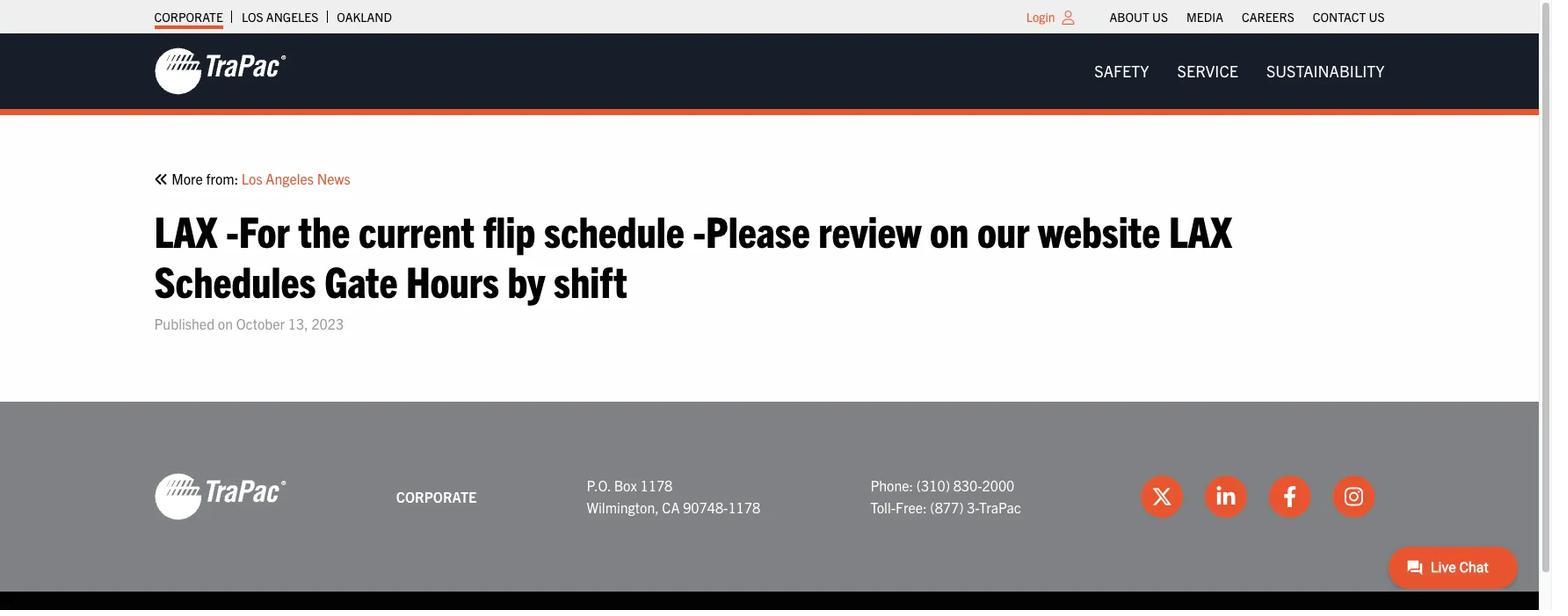 Task type: locate. For each thing, give the bounding box(es) containing it.
footer containing p.o. box 1178
[[0, 402, 1539, 610]]

2 us from the left
[[1369, 9, 1385, 25]]

0 vertical spatial angeles
[[266, 9, 318, 25]]

published
[[154, 314, 215, 332]]

more from: los angeles news
[[168, 170, 350, 187]]

wilmington,
[[587, 499, 659, 516]]

us for about us
[[1152, 9, 1168, 25]]

1178
[[640, 476, 673, 494], [728, 499, 760, 516]]

2 - from the left
[[693, 203, 706, 256]]

service link
[[1163, 53, 1252, 89]]

1 horizontal spatial 1178
[[728, 499, 760, 516]]

0 vertical spatial los
[[242, 9, 263, 25]]

0 horizontal spatial -
[[226, 203, 239, 256]]

menu bar up service
[[1101, 4, 1394, 29]]

gate
[[324, 253, 398, 307]]

our
[[977, 203, 1030, 256]]

phone: (310) 830-2000 toll-free: (877) 3-trapac
[[871, 476, 1021, 516]]

lax -for the current flip schedule -please review on our website lax schedules gate hours by shift published on october 13, 2023
[[154, 203, 1232, 332]]

us
[[1152, 9, 1168, 25], [1369, 9, 1385, 25]]

schedules
[[154, 253, 316, 307]]

footer
[[0, 402, 1539, 610]]

los angeles news link
[[242, 168, 350, 190]]

media
[[1187, 9, 1224, 25]]

2 corporate image from the top
[[154, 472, 286, 522]]

oakland
[[337, 9, 392, 25]]

angeles left the news
[[266, 170, 314, 187]]

1 vertical spatial menu bar
[[1081, 53, 1399, 89]]

menu bar
[[1101, 4, 1394, 29], [1081, 53, 1399, 89]]

us right contact at the top right of the page
[[1369, 9, 1385, 25]]

corporate
[[154, 9, 223, 25], [396, 487, 477, 505]]

corporate image
[[154, 47, 286, 96], [154, 472, 286, 522]]

1178 right ca
[[728, 499, 760, 516]]

us right about
[[1152, 9, 1168, 25]]

the
[[298, 203, 350, 256]]

review
[[819, 203, 921, 256]]

p.o. box 1178 wilmington, ca 90748-1178
[[587, 476, 760, 516]]

0 vertical spatial menu bar
[[1101, 4, 1394, 29]]

830-
[[953, 476, 982, 494]]

1 us from the left
[[1152, 9, 1168, 25]]

90748-
[[683, 499, 728, 516]]

1 vertical spatial corporate image
[[154, 472, 286, 522]]

-
[[226, 203, 239, 256], [693, 203, 706, 256]]

angeles left oakland "link"
[[266, 9, 318, 25]]

safety link
[[1081, 53, 1163, 89]]

0 horizontal spatial us
[[1152, 9, 1168, 25]]

1 horizontal spatial us
[[1369, 9, 1385, 25]]

0 vertical spatial on
[[930, 203, 969, 256]]

1 vertical spatial on
[[218, 314, 233, 332]]

lax
[[154, 203, 218, 256], [1169, 203, 1232, 256]]

1 vertical spatial 1178
[[728, 499, 760, 516]]

- down from:
[[226, 203, 239, 256]]

on
[[930, 203, 969, 256], [218, 314, 233, 332]]

1 vertical spatial los
[[242, 170, 263, 187]]

1 horizontal spatial lax
[[1169, 203, 1232, 256]]

los
[[242, 9, 263, 25], [242, 170, 263, 187]]

los angeles
[[242, 9, 318, 25]]

website
[[1038, 203, 1160, 256]]

2 los from the top
[[242, 170, 263, 187]]

1 horizontal spatial -
[[693, 203, 706, 256]]

0 vertical spatial corporate
[[154, 9, 223, 25]]

october
[[236, 314, 285, 332]]

2023
[[311, 314, 344, 332]]

on left our on the right of the page
[[930, 203, 969, 256]]

on left october on the left bottom of the page
[[218, 314, 233, 332]]

trapac
[[979, 499, 1021, 516]]

current
[[359, 203, 475, 256]]

0 horizontal spatial lax
[[154, 203, 218, 256]]

0 vertical spatial corporate image
[[154, 47, 286, 96]]

contact
[[1313, 9, 1366, 25]]

los right from:
[[242, 170, 263, 187]]

about
[[1110, 9, 1150, 25]]

us for contact us
[[1369, 9, 1385, 25]]

angeles
[[266, 9, 318, 25], [266, 170, 314, 187]]

0 vertical spatial 1178
[[640, 476, 673, 494]]

1 vertical spatial corporate
[[396, 487, 477, 505]]

please
[[706, 203, 810, 256]]

1 vertical spatial angeles
[[266, 170, 314, 187]]

los right corporate link
[[242, 9, 263, 25]]

solid image
[[154, 172, 168, 186]]

1178 up ca
[[640, 476, 673, 494]]

login link
[[1026, 9, 1055, 25]]

1 horizontal spatial corporate
[[396, 487, 477, 505]]

1 lax from the left
[[154, 203, 218, 256]]

0 horizontal spatial corporate
[[154, 9, 223, 25]]

1 corporate image from the top
[[154, 47, 286, 96]]

1 los from the top
[[242, 9, 263, 25]]

- right schedule
[[693, 203, 706, 256]]

(310)
[[917, 476, 950, 494]]

about us link
[[1110, 4, 1168, 29]]

0 horizontal spatial on
[[218, 314, 233, 332]]

menu bar down careers link
[[1081, 53, 1399, 89]]

by
[[508, 253, 545, 307]]



Task type: describe. For each thing, give the bounding box(es) containing it.
box
[[614, 476, 637, 494]]

for
[[239, 203, 290, 256]]

los angeles link
[[242, 4, 318, 29]]

careers
[[1242, 9, 1295, 25]]

news
[[317, 170, 350, 187]]

free:
[[896, 499, 927, 516]]

menu bar containing safety
[[1081, 53, 1399, 89]]

safety
[[1095, 61, 1149, 81]]

login
[[1026, 9, 1055, 25]]

sustainability
[[1267, 61, 1385, 81]]

corporate link
[[154, 4, 223, 29]]

1 angeles from the top
[[266, 9, 318, 25]]

more
[[172, 170, 203, 187]]

phone:
[[871, 476, 913, 494]]

contact us link
[[1313, 4, 1385, 29]]

13,
[[288, 314, 308, 332]]

menu bar containing about us
[[1101, 4, 1394, 29]]

service
[[1177, 61, 1238, 81]]

media link
[[1187, 4, 1224, 29]]

(877)
[[930, 499, 964, 516]]

flip
[[483, 203, 536, 256]]

from:
[[206, 170, 238, 187]]

toll-
[[871, 499, 896, 516]]

p.o.
[[587, 476, 611, 494]]

hours
[[406, 253, 499, 307]]

careers link
[[1242, 4, 1295, 29]]

sustainability link
[[1252, 53, 1399, 89]]

corporate inside footer
[[396, 487, 477, 505]]

contact us
[[1313, 9, 1385, 25]]

schedule
[[544, 203, 685, 256]]

2 lax from the left
[[1169, 203, 1232, 256]]

about us
[[1110, 9, 1168, 25]]

3-
[[967, 499, 979, 516]]

corporate image inside footer
[[154, 472, 286, 522]]

light image
[[1062, 11, 1075, 25]]

0 horizontal spatial 1178
[[640, 476, 673, 494]]

oakland link
[[337, 4, 392, 29]]

1 - from the left
[[226, 203, 239, 256]]

ca
[[662, 499, 680, 516]]

2000
[[982, 476, 1015, 494]]

1 horizontal spatial on
[[930, 203, 969, 256]]

2 angeles from the top
[[266, 170, 314, 187]]

shift
[[554, 253, 627, 307]]



Task type: vqa. For each thing, say whether or not it's contained in the screenshot.
contact us
yes



